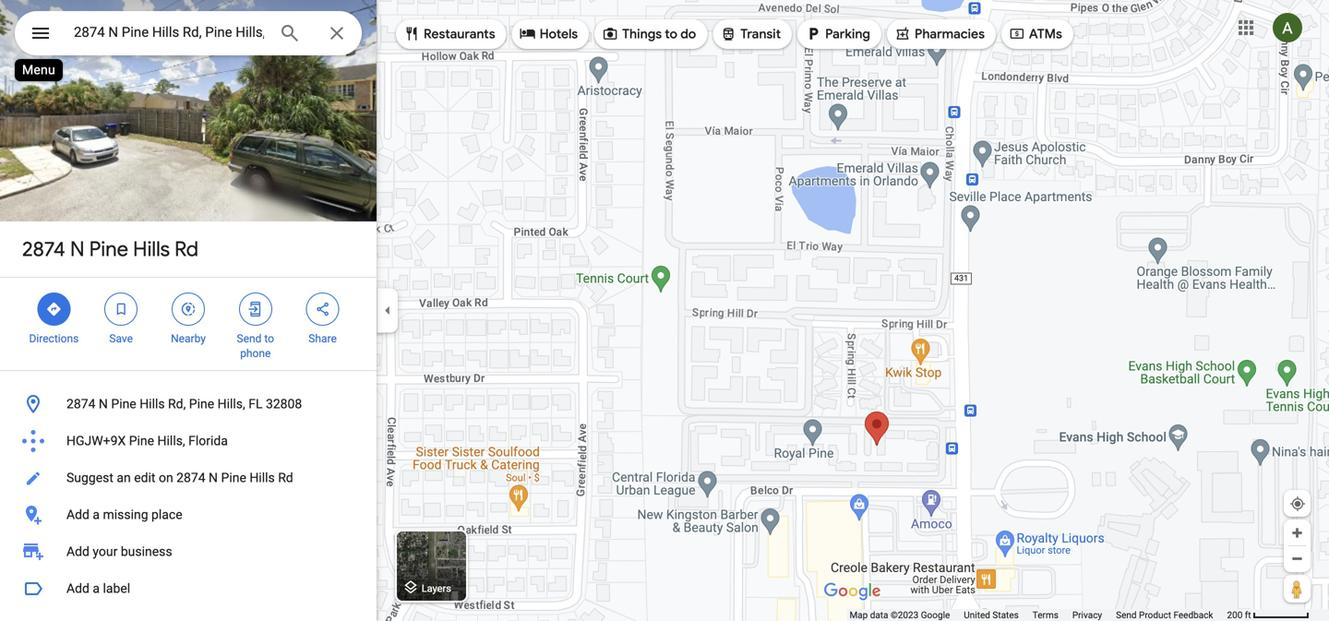 Task type: locate. For each thing, give the bounding box(es) containing it.

[[30, 20, 52, 47]]

pine up edit
[[129, 434, 154, 449]]

ft
[[1245, 610, 1252, 621]]

footer
[[850, 609, 1228, 621]]

 search field
[[15, 11, 362, 59]]

2 add from the top
[[66, 544, 90, 560]]

layers
[[422, 583, 451, 595]]

an
[[117, 470, 131, 486]]

0 vertical spatial send
[[237, 332, 262, 345]]

1 vertical spatial add
[[66, 544, 90, 560]]

nearby
[[171, 332, 206, 345]]

send for send to phone
[[237, 332, 262, 345]]

google account: angela cha  
(angela.cha@adept.ai) image
[[1273, 13, 1303, 43]]

rd
[[175, 236, 199, 262], [278, 470, 293, 486]]

rd up  at the left of the page
[[175, 236, 199, 262]]

2874 n pine hills rd, pine hills, fl 32808 button
[[0, 386, 377, 423]]

hills,
[[218, 397, 245, 412], [157, 434, 185, 449]]

2 a from the top
[[93, 581, 100, 597]]

suggest
[[66, 470, 114, 486]]

data
[[870, 610, 889, 621]]


[[46, 299, 62, 319]]

hills
[[133, 236, 170, 262], [140, 397, 165, 412], [250, 470, 275, 486]]

1 vertical spatial 2874
[[66, 397, 96, 412]]

add a missing place button
[[0, 497, 377, 534]]

to inside  things to do
[[665, 26, 678, 42]]

0 vertical spatial hills,
[[218, 397, 245, 412]]

rd,
[[168, 397, 186, 412]]

hills inside button
[[250, 470, 275, 486]]

label
[[103, 581, 130, 597]]

add for add a missing place
[[66, 507, 90, 523]]

rd inside suggest an edit on 2874 n pine hills rd button
[[278, 470, 293, 486]]

n
[[70, 236, 85, 262], [99, 397, 108, 412], [209, 470, 218, 486]]

0 horizontal spatial to
[[264, 332, 274, 345]]


[[895, 24, 911, 44]]

google maps element
[[0, 0, 1330, 621]]

add left your at the bottom of the page
[[66, 544, 90, 560]]


[[1009, 24, 1026, 44]]

1 vertical spatial hills
[[140, 397, 165, 412]]

add your business link
[[0, 534, 377, 571]]

to left do
[[665, 26, 678, 42]]

a left label
[[93, 581, 100, 597]]

2874 right on
[[176, 470, 206, 486]]

hotels
[[540, 26, 578, 42]]

states
[[993, 610, 1019, 621]]

pine inside button
[[129, 434, 154, 449]]

a for missing
[[93, 507, 100, 523]]

pine down florida
[[221, 470, 246, 486]]

your
[[93, 544, 118, 560]]

3 add from the top
[[66, 581, 90, 597]]

hills inside 'button'
[[140, 397, 165, 412]]

2874
[[22, 236, 65, 262], [66, 397, 96, 412], [176, 470, 206, 486]]

send up phone
[[237, 332, 262, 345]]

 things to do
[[602, 24, 696, 44]]

send inside the send to phone
[[237, 332, 262, 345]]

suggest an edit on 2874 n pine hills rd button
[[0, 460, 377, 497]]

0 vertical spatial n
[[70, 236, 85, 262]]

1 vertical spatial hills,
[[157, 434, 185, 449]]

None field
[[74, 21, 264, 43]]


[[314, 299, 331, 319]]

send to phone
[[237, 332, 274, 360]]

hills left rd,
[[140, 397, 165, 412]]

n inside 2874 n pine hills rd, pine hills, fl 32808 'button'
[[99, 397, 108, 412]]

florida
[[188, 434, 228, 449]]

2 horizontal spatial 2874
[[176, 470, 206, 486]]

0 vertical spatial to
[[665, 26, 678, 42]]

united states button
[[964, 609, 1019, 621]]

suggest an edit on 2874 n pine hills rd
[[66, 470, 293, 486]]

a inside add a missing place button
[[93, 507, 100, 523]]

1 vertical spatial n
[[99, 397, 108, 412]]

2874 n pine hills rd
[[22, 236, 199, 262]]

n inside suggest an edit on 2874 n pine hills rd button
[[209, 470, 218, 486]]

1 horizontal spatial hills,
[[218, 397, 245, 412]]

to up phone
[[264, 332, 274, 345]]

1 a from the top
[[93, 507, 100, 523]]

0 horizontal spatial 2874
[[22, 236, 65, 262]]

0 vertical spatial hills
[[133, 236, 170, 262]]


[[520, 24, 536, 44]]

add a missing place
[[66, 507, 182, 523]]

footer containing map data ©2023 google
[[850, 609, 1228, 621]]

0 vertical spatial add
[[66, 507, 90, 523]]

2 vertical spatial n
[[209, 470, 218, 486]]

2 vertical spatial hills
[[250, 470, 275, 486]]

rd down 32808
[[278, 470, 293, 486]]

0 vertical spatial 2874
[[22, 236, 65, 262]]

a
[[93, 507, 100, 523], [93, 581, 100, 597]]

 transit
[[720, 24, 781, 44]]

zoom in image
[[1291, 526, 1305, 540]]

2874 up hgjw+9x
[[66, 397, 96, 412]]

1 vertical spatial a
[[93, 581, 100, 597]]

2 horizontal spatial n
[[209, 470, 218, 486]]

0 horizontal spatial rd
[[175, 236, 199, 262]]

send
[[237, 332, 262, 345], [1117, 610, 1137, 621]]

phone
[[240, 347, 271, 360]]

hgjw+9x pine hills, florida button
[[0, 423, 377, 460]]

pine
[[89, 236, 128, 262], [111, 397, 136, 412], [189, 397, 214, 412], [129, 434, 154, 449], [221, 470, 246, 486]]

pine up hgjw+9x pine hills, florida
[[111, 397, 136, 412]]

1 horizontal spatial 2874
[[66, 397, 96, 412]]

0 horizontal spatial send
[[237, 332, 262, 345]]

add down suggest
[[66, 507, 90, 523]]

footer inside google maps element
[[850, 609, 1228, 621]]


[[180, 299, 197, 319]]

0 horizontal spatial hills,
[[157, 434, 185, 449]]

add a label button
[[0, 571, 377, 608]]

add left label
[[66, 581, 90, 597]]

2874 up ''
[[22, 236, 65, 262]]


[[247, 299, 264, 319]]

1 vertical spatial to
[[264, 332, 274, 345]]

show street view coverage image
[[1284, 575, 1311, 603]]

1 vertical spatial send
[[1117, 610, 1137, 621]]

hills down fl
[[250, 470, 275, 486]]

1 add from the top
[[66, 507, 90, 523]]

a left missing
[[93, 507, 100, 523]]

a inside add a label button
[[93, 581, 100, 597]]

hills, left fl
[[218, 397, 245, 412]]

transit
[[741, 26, 781, 42]]

product
[[1139, 610, 1172, 621]]

0 vertical spatial a
[[93, 507, 100, 523]]


[[720, 24, 737, 44]]

1 horizontal spatial to
[[665, 26, 678, 42]]

1 horizontal spatial rd
[[278, 470, 293, 486]]

2 vertical spatial 2874
[[176, 470, 206, 486]]

1 vertical spatial rd
[[278, 470, 293, 486]]

directions
[[29, 332, 79, 345]]

things
[[622, 26, 662, 42]]

2 vertical spatial add
[[66, 581, 90, 597]]

1 horizontal spatial n
[[99, 397, 108, 412]]

1 horizontal spatial send
[[1117, 610, 1137, 621]]

200 ft button
[[1228, 610, 1310, 621]]

united states
[[964, 610, 1019, 621]]

2874 inside button
[[176, 470, 206, 486]]

actions for 2874 n pine hills rd region
[[0, 278, 377, 370]]

feedback
[[1174, 610, 1214, 621]]


[[404, 24, 420, 44]]

send inside button
[[1117, 610, 1137, 621]]

send left the product
[[1117, 610, 1137, 621]]

do
[[681, 26, 696, 42]]

show your location image
[[1290, 496, 1307, 512]]

add
[[66, 507, 90, 523], [66, 544, 90, 560], [66, 581, 90, 597]]

0 horizontal spatial n
[[70, 236, 85, 262]]

2874 inside 'button'
[[66, 397, 96, 412]]

hills up the actions for 2874 n pine hills rd region
[[133, 236, 170, 262]]

2874 n pine hills rd main content
[[0, 0, 377, 621]]

send for send product feedback
[[1117, 610, 1137, 621]]

hills, inside button
[[157, 434, 185, 449]]

200 ft
[[1228, 610, 1252, 621]]

to
[[665, 26, 678, 42], [264, 332, 274, 345]]

hills, left florida
[[157, 434, 185, 449]]



Task type: vqa. For each thing, say whether or not it's contained in the screenshot.
N to the right
yes



Task type: describe. For each thing, give the bounding box(es) containing it.
n for 2874 n pine hills rd
[[70, 236, 85, 262]]

on
[[159, 470, 173, 486]]

terms button
[[1033, 609, 1059, 621]]

send product feedback button
[[1117, 609, 1214, 621]]

save
[[109, 332, 133, 345]]

2874 for 2874 n pine hills rd, pine hills, fl 32808
[[66, 397, 96, 412]]

pine inside button
[[221, 470, 246, 486]]


[[602, 24, 619, 44]]

pharmacies
[[915, 26, 985, 42]]

 pharmacies
[[895, 24, 985, 44]]

fl
[[249, 397, 263, 412]]

collapse side panel image
[[378, 301, 398, 321]]

parking
[[826, 26, 871, 42]]

hgjw+9x
[[66, 434, 126, 449]]

 hotels
[[520, 24, 578, 44]]

200
[[1228, 610, 1243, 621]]

hgjw+9x pine hills, florida
[[66, 434, 228, 449]]

missing
[[103, 507, 148, 523]]

add for add a label
[[66, 581, 90, 597]]

2874 n pine hills rd, pine hills, fl 32808
[[66, 397, 302, 412]]

share
[[309, 332, 337, 345]]

terms
[[1033, 610, 1059, 621]]


[[805, 24, 822, 44]]

add for add your business
[[66, 544, 90, 560]]

pine right rd,
[[189, 397, 214, 412]]

0 vertical spatial rd
[[175, 236, 199, 262]]

add a label
[[66, 581, 130, 597]]

map
[[850, 610, 868, 621]]

restaurants
[[424, 26, 496, 42]]

32808
[[266, 397, 302, 412]]

business
[[121, 544, 172, 560]]

hills for rd
[[133, 236, 170, 262]]

2874 N Pine Hills Rd, Pine Hills, FL 32808 field
[[15, 11, 362, 55]]

atms
[[1029, 26, 1063, 42]]

hills, inside 'button'
[[218, 397, 245, 412]]

send product feedback
[[1117, 610, 1214, 621]]

2874 for 2874 n pine hills rd
[[22, 236, 65, 262]]

 atms
[[1009, 24, 1063, 44]]

map data ©2023 google
[[850, 610, 950, 621]]

©2023
[[891, 610, 919, 621]]

a for label
[[93, 581, 100, 597]]

 button
[[15, 11, 66, 59]]

to inside the send to phone
[[264, 332, 274, 345]]

n for 2874 n pine hills rd, pine hills, fl 32808
[[99, 397, 108, 412]]

privacy button
[[1073, 609, 1103, 621]]

zoom out image
[[1291, 552, 1305, 566]]

place
[[151, 507, 182, 523]]

none field inside 2874 n pine hills rd, pine hills, fl 32808 field
[[74, 21, 264, 43]]

privacy
[[1073, 610, 1103, 621]]

united
[[964, 610, 991, 621]]

edit
[[134, 470, 156, 486]]

google
[[921, 610, 950, 621]]

pine up 
[[89, 236, 128, 262]]

hills for rd,
[[140, 397, 165, 412]]

 restaurants
[[404, 24, 496, 44]]

add your business
[[66, 544, 172, 560]]


[[113, 299, 129, 319]]

 parking
[[805, 24, 871, 44]]



